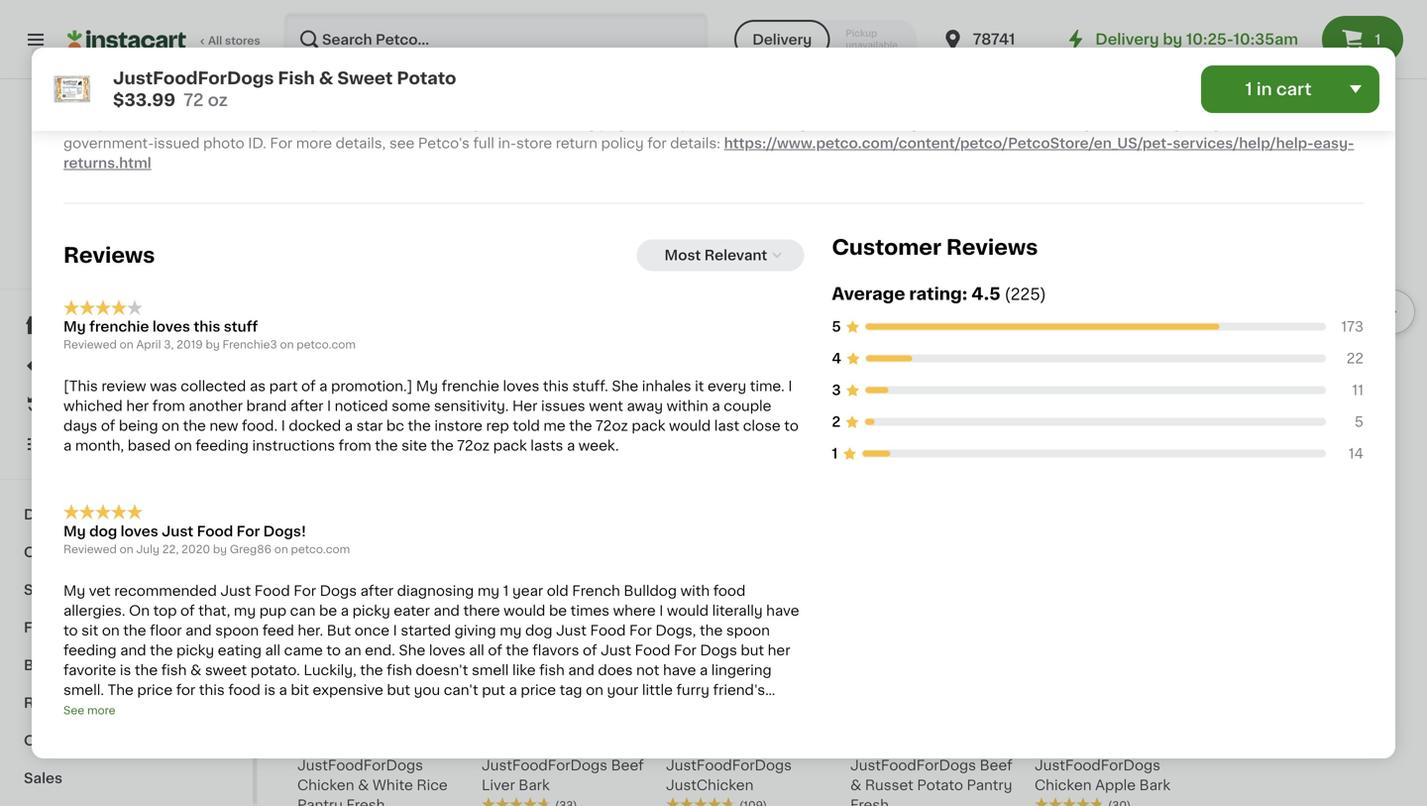 Task type: vqa. For each thing, say whether or not it's contained in the screenshot.


Task type: locate. For each thing, give the bounding box(es) containing it.
justfoodfordogs inside 'justfoodfordogs chicken & white rice'
[[482, 376, 608, 390]]

wheat inside button
[[779, 396, 824, 410]]

1 wheat from the left
[[779, 396, 824, 410]]

1 whole from the left
[[731, 396, 775, 410]]

2 wheat from the left
[[1332, 396, 1377, 410]]

a down (383)
[[567, 439, 575, 453]]

of right flavors
[[583, 644, 597, 657]]

justfoodfordogs turkey & whole wheat macaroni button
[[666, 171, 835, 467]]

1 horizontal spatial dogs
[[320, 584, 357, 598]]

1 reviewed from the top
[[63, 339, 117, 350]]

justfoodfordogs inside the "justfoodfordogs chicken breast treats"
[[1035, 376, 1161, 390]]

dogs up cats in the left of the page
[[24, 508, 62, 521]]

potato inside justfoodfordogs fish & sweet potato $33.99 72 oz
[[397, 70, 457, 87]]

1 horizontal spatial oz.,
[[866, 434, 886, 445]]

3 fish from the left
[[539, 663, 565, 677]]

[this review was collected as part of a promotion.] my frenchie loves this stuff. she inhales it every time. i whiched her from another brand after i noticed some sensitivity. her issues went away within a couple days of being on the new food. i docked a star bc the instore rep told me the 72oz pack would last close to a month, based on feeding instructions from the site the 72oz pack lasts a week.
[[63, 379, 799, 453]]

0 horizontal spatial your
[[472, 116, 503, 130]]

or up show
[[1266, 96, 1280, 110]]

1 vertical spatial white
[[373, 778, 413, 792]]

wheat down 22
[[1332, 396, 1377, 410]]

and up exchange
[[915, 96, 942, 110]]

within
[[154, 63, 197, 77], [998, 116, 1040, 130], [667, 399, 709, 413]]

0 horizontal spatial wheat
[[779, 396, 824, 410]]

2 horizontal spatial beef
[[980, 758, 1013, 772]]

0 vertical spatial her
[[126, 399, 149, 413]]

fresh for russet
[[851, 798, 889, 806]]

store
[[876, 96, 912, 110], [517, 136, 552, 150]]

reviewed inside the my dog loves just food for dogs! reviewed on july 22, 2020 by greg86 on petco.com
[[63, 544, 117, 555]]

0 vertical spatial add
[[59, 260, 82, 271]]

picky up once
[[353, 604, 390, 618]]

it
[[695, 379, 704, 393], [87, 398, 97, 411]]

1 horizontal spatial whole
[[1284, 396, 1328, 410]]

petco up eligible
[[793, 96, 834, 110]]

(225) right 4.5
[[1005, 286, 1047, 302]]

total down justfoodfordogs fish & sweet potato
[[898, 434, 924, 445]]

justfoodfordogs turkey & whole wheat macaroni
[[666, 376, 824, 430], [1219, 376, 1377, 430]]

1 horizontal spatial food
[[714, 584, 746, 598]]

product group containing 49
[[1035, 171, 1204, 447]]

add inside 100% satisfaction guarantee add vital care to save
[[59, 260, 82, 271]]

sweet inside justfoodfordogs fish & sweet potato
[[865, 396, 909, 410]]

0 horizontal spatial food
[[228, 683, 261, 697]]

pantry for justfoodfordogs chicken & white rice pantry fresh
[[297, 798, 343, 806]]

returned
[[392, 96, 452, 110]]

can up 'receipt'
[[308, 96, 334, 110]]

1 vertical spatial dog
[[525, 624, 553, 638]]

chicken inside 'justfoodfordogs chicken & white rice'
[[482, 396, 539, 410]]

only
[[337, 96, 367, 110]]

instacart up show
[[1284, 96, 1346, 110]]

0 horizontal spatial sweet
[[337, 70, 393, 87]]

liver
[[482, 778, 515, 792]]

0 horizontal spatial she
[[399, 644, 426, 657]]

vital
[[84, 260, 109, 271]]

1 vertical spatial reviewed
[[63, 544, 117, 555]]

beef for justfoodfordogs beef & russet potato
[[427, 376, 460, 390]]

2 $ from the left
[[1039, 351, 1046, 362]]

1 horizontal spatial total
[[898, 434, 924, 445]]

2 price from the left
[[521, 683, 556, 697]]

sweet
[[337, 70, 393, 87], [865, 396, 909, 410]]

small
[[24, 583, 63, 597]]

if left not.
[[120, 116, 129, 130]]

1 horizontal spatial macaroni
[[1219, 416, 1284, 430]]

0 horizontal spatial picky
[[176, 644, 214, 657]]

have up furry
[[663, 663, 696, 677]]

delivery for delivery
[[753, 33, 812, 47]]

macaroni for product group containing justfoodfordogs turkey & whole wheat macaroni
[[666, 416, 731, 430]]

1 72 oz., 2 total options from the left
[[297, 434, 416, 445]]

30 inside items purchased through instacart can only be returned in-store. go to the customer service desk at any petco retail store and present your transaction barcode, if available, or instacart receipt, if not. your barcode or receipt will be accessible in your order history page. most purchases are eligible for exchange or refund within 30 days. petco may ask you to show a government-issued photo id. for more details, see petco's full in-store return policy for details:
[[1043, 116, 1062, 130]]

1 horizontal spatial pack
[[632, 419, 666, 433]]

2 all from the left
[[469, 644, 485, 657]]

0 vertical spatial have
[[767, 604, 800, 618]]

sweet inside justfoodfordogs fish & sweet potato $33.99 72 oz
[[337, 70, 393, 87]]

$
[[855, 351, 862, 362], [1039, 351, 1046, 362], [1223, 351, 1231, 362]]

1 vertical spatial 5
[[1355, 415, 1364, 429]]

2 horizontal spatial your
[[1002, 96, 1034, 110]]

product group containing justfoodfordogs turkey & whole wheat macaroni
[[666, 171, 835, 467]]

pantry
[[297, 506, 371, 526], [967, 778, 1013, 792], [297, 798, 343, 806]]

oz., down $ 9 79
[[1234, 454, 1254, 464]]

to left save
[[142, 260, 153, 271]]

3 $ from the left
[[1223, 351, 1231, 362]]

my up there
[[478, 584, 500, 598]]

1 price from the left
[[137, 683, 173, 697]]

1 instacart from the left
[[242, 96, 304, 110]]

by inside the my dog loves just food for dogs! reviewed on july 22, 2020 by greg86 on petco.com
[[213, 544, 227, 555]]

0 vertical spatial food
[[714, 584, 746, 598]]

2 for justfoodfordogs beef & russet potato
[[335, 434, 342, 445]]

0 vertical spatial white
[[557, 396, 598, 410]]

2 horizontal spatial options
[[1294, 454, 1337, 464]]

72oz down instore
[[457, 439, 490, 453]]

my down there
[[500, 624, 522, 638]]

can inside items purchased through instacart can only be returned in-store. go to the customer service desk at any petco retail store and present your transaction barcode, if available, or instacart receipt, if not. your barcode or receipt will be accessible in your order history page. most purchases are eligible for exchange or refund within 30 days. petco may ask you to show a government-issued photo id. for more details, see petco's full in-store return policy for details:
[[308, 96, 334, 110]]

me
[[544, 419, 566, 433]]

receipt,
[[63, 116, 117, 130]]

2 whole from the left
[[1284, 396, 1328, 410]]

my for my frenchie loves this stuff reviewed on april 3, 2019 by frenchie3 on petco.com
[[63, 320, 86, 334]]

2 fresh from the left
[[851, 798, 889, 806]]

chicken inside the "justfoodfordogs chicken breast treats"
[[1035, 396, 1092, 410]]

dogs up lingering
[[700, 644, 737, 657]]

customer reviews
[[832, 237, 1038, 258]]

your
[[164, 116, 194, 130]]

dogs
[[24, 508, 62, 521], [320, 584, 357, 598], [700, 644, 737, 657]]

fish down flavors
[[539, 663, 565, 677]]

most inside button
[[665, 248, 701, 262]]

fish
[[161, 663, 187, 677], [387, 663, 412, 677], [539, 663, 565, 677]]

1 horizontal spatial add
[[606, 570, 635, 584]]

delivery for delivery by 10:25-10:35am
[[1096, 32, 1160, 47]]

came
[[284, 644, 323, 657]]

30 down 'all' on the left of page
[[201, 63, 220, 77]]

you inside items purchased through instacart can only be returned in-store. go to the customer service desk at any petco retail store and present your transaction barcode, if available, or instacart receipt, if not. your barcode or receipt will be accessible in your order history page. most purchases are eligible for exchange or refund within 30 days. petco may ask you to show a government-issued photo id. for more details, see petco's full in-store return policy for details:
[[1212, 116, 1239, 130]]

justfoodfordogs inside justfoodfordogs fish & sweet potato
[[851, 376, 977, 390]]

2 for justfoodfordogs fish & sweet potato
[[888, 434, 895, 445]]

from down star
[[339, 439, 372, 453]]

$ left 79
[[1223, 351, 1231, 362]]

0 horizontal spatial justfoodfordogs turkey & whole wheat macaroni
[[666, 376, 824, 430]]

2 vertical spatial within
[[667, 399, 709, 413]]

my
[[63, 320, 86, 334], [416, 379, 438, 393], [63, 525, 86, 538], [63, 584, 85, 598]]

2 for justfoodfordogs turkey & whole wheat macaroni
[[1256, 454, 1263, 464]]

be up but
[[319, 604, 337, 618]]

russet
[[312, 396, 361, 410], [865, 778, 914, 792]]

& inside the justfoodfordogs beef & russet potato pantry fresh
[[851, 778, 862, 792]]

justfoodfordogs inside justfoodfordogs justchicken button
[[666, 758, 792, 772]]

all stores
[[208, 35, 260, 46]]

22
[[1347, 351, 1364, 365]]

the up like
[[506, 644, 529, 657]]

turkey down $ 9 79
[[1219, 396, 1266, 410]]

petco up 100% satisfaction guarantee button
[[105, 197, 147, 211]]

1 horizontal spatial russet
[[865, 778, 914, 792]]

flavors
[[533, 644, 579, 657]]

petco.com down dogs! on the bottom left of page
[[291, 544, 350, 555]]

add vital care to save link
[[59, 258, 194, 274]]

to left sit
[[63, 624, 78, 638]]

you inside my vet recommended just food for dogs after diagnosing my 1 year old french bulldog with food allergies. on top of that, my pup can be a picky eater and there would be times where i would literally have to sit on the floor and spoon feed her. but once i started giving my dog just food for dogs, the spoon feeding and the picky eating all came to an end. she loves all of the flavors of just food for dogs but her favorite is the fish & sweet potato. luckily, the fish doesn't smell like fish and does not have a lingering smell. the price for this food is a bit expensive but you can't put a price tag on your little furry friend's health.
[[414, 683, 440, 697]]

beef inside 'justfoodfordogs beef liver bark'
[[611, 758, 644, 772]]

★★★★★
[[63, 300, 143, 316], [63, 300, 143, 316], [297, 415, 367, 429], [297, 415, 367, 429], [482, 415, 551, 429], [482, 415, 551, 429], [851, 415, 920, 429], [851, 415, 920, 429], [1035, 415, 1104, 429], [1035, 415, 1104, 429], [63, 504, 143, 520], [63, 504, 143, 520]]

72oz
[[596, 419, 628, 433], [457, 439, 490, 453]]

service type group
[[735, 20, 918, 59]]

0 horizontal spatial bark
[[519, 778, 550, 792]]

14
[[1349, 446, 1364, 460]]

0 vertical spatial pack
[[632, 419, 666, 433]]

0 horizontal spatial instacart
[[242, 96, 304, 110]]

petco.com up part
[[297, 339, 356, 350]]

to inside 100% satisfaction guarantee add vital care to save
[[142, 260, 153, 271]]

accessible
[[378, 116, 453, 130]]

chicken inside "justfoodfordogs chicken apple bark"
[[1035, 778, 1092, 792]]

reviews
[[947, 237, 1038, 258], [63, 245, 155, 265]]

not
[[636, 663, 660, 677]]

& inside justfoodfordogs chicken & white rice pantry fresh
[[358, 778, 369, 792]]

my left vet
[[63, 584, 85, 598]]

spoon up eating at the left bottom of page
[[215, 624, 259, 638]]

being
[[119, 419, 158, 433]]

2 vertical spatial dogs
[[700, 644, 737, 657]]

dog up flavors
[[525, 624, 553, 638]]

2 horizontal spatial for
[[837, 116, 856, 130]]

0 horizontal spatial delivery
[[753, 33, 812, 47]]

1 horizontal spatial store
[[876, 96, 912, 110]]

0 horizontal spatial have
[[663, 663, 696, 677]]

1 vertical spatial store
[[517, 136, 552, 150]]

0 horizontal spatial 72
[[183, 92, 204, 109]]

1 horizontal spatial for
[[648, 136, 667, 150]]

10:35am
[[1234, 32, 1299, 47]]

russet inside justfoodfordogs beef & russet potato
[[312, 396, 361, 410]]

pets up allergies.
[[67, 583, 99, 597]]

fish down end.
[[387, 663, 412, 677]]

rice for justfoodfordogs chicken & white rice pantry fresh
[[417, 778, 448, 792]]

inhales
[[642, 379, 692, 393]]

1 horizontal spatial all
[[469, 644, 485, 657]]

spoon
[[215, 624, 259, 638], [727, 624, 770, 638]]

beef
[[427, 376, 460, 390], [611, 758, 644, 772], [980, 758, 1013, 772]]

2 horizontal spatial within
[[998, 116, 1040, 130]]

2 fish from the left
[[387, 663, 412, 677]]

2 vertical spatial petco
[[105, 197, 147, 211]]

potato for justfoodfordogs fish & sweet potato
[[912, 396, 959, 410]]

fresh inside justfoodfordogs chicken & white rice pantry fresh
[[347, 798, 385, 806]]

of right part
[[301, 379, 316, 393]]

my for my dog loves just food for dogs! reviewed on july 22, 2020 by greg86 on petco.com
[[63, 525, 86, 538]]

whole inside button
[[731, 396, 775, 410]]

justfoodfordogs beef liver bark button
[[482, 553, 650, 806]]

her inside my vet recommended just food for dogs after diagnosing my 1 year old french bulldog with food allergies. on top of that, my pup can be a picky eater and there would be times where i would literally have to sit on the floor and spoon feed her. but once i started giving my dog just food for dogs, the spoon feeding and the picky eating all came to an end. she loves all of the flavors of just food for dogs but her favorite is the fish & sweet potato. luckily, the fish doesn't smell like fish and does not have a lingering smell. the price for this food is a bit expensive but you can't put a price tag on your little furry friend's health.
[[768, 644, 791, 657]]

is
[[120, 663, 131, 677], [264, 683, 276, 697]]

but
[[741, 644, 764, 657], [387, 683, 411, 697]]

my up some
[[416, 379, 438, 393]]

frenchie inside "[this review was collected as part of a promotion.] my frenchie loves this stuff. she inhales it every time. i whiched her from another brand after i noticed some sensitivity. her issues went away within a couple days of being on the new food. i docked a star bc the instore rep told me the 72oz pack would last close to a month, based on feeding instructions from the site the 72oz pack lasts a week."
[[442, 379, 500, 393]]

remove justfoodfordogs fish & sweet potato image
[[870, 183, 894, 207]]

None search field
[[284, 12, 709, 67]]

a up last
[[712, 399, 720, 413]]

my inside "[this review was collected as part of a promotion.] my frenchie loves this stuff. she inhales it every time. i whiched her from another brand after i noticed some sensitivity. her issues went away within a couple days of being on the new food. i docked a star bc the instore rep told me the 72oz pack would last close to a month, based on feeding instructions from the site the 72oz pack lasts a week."
[[416, 379, 438, 393]]

0 horizontal spatial beef
[[427, 376, 460, 390]]

justfoodfordogs chicken & white rice pantry fresh button
[[297, 553, 466, 806]]

or up id.
[[260, 116, 274, 130]]

product group containing justfoodfordogs chicken & white rice
[[482, 171, 650, 471]]

72oz down went
[[596, 419, 628, 433]]

whole down time.
[[731, 396, 775, 410]]

0 vertical spatial if
[[1185, 96, 1194, 110]]

loves inside "[this review was collected as part of a promotion.] my frenchie loves this stuff. she inhales it every time. i whiched her from another brand after i noticed some sensitivity. her issues went away within a couple days of being on the new food. i docked a star bc the instore rep told me the 72oz pack would last close to a month, based on feeding instructions from the site the 72oz pack lasts a week."
[[503, 379, 540, 393]]

72 down 33
[[851, 434, 864, 445]]

2 bark from the left
[[1140, 778, 1171, 792]]

turkey for product group containing justfoodfordogs turkey & whole wheat macaroni
[[666, 396, 713, 410]]

$31.99 element
[[666, 347, 835, 373]]

0 horizontal spatial for
[[176, 683, 195, 697]]

and down "on"
[[120, 644, 146, 657]]

1 horizontal spatial 72oz
[[596, 419, 628, 433]]

delivery inside button
[[753, 33, 812, 47]]

days.
[[1066, 116, 1103, 130]]

chicken inside justfoodfordogs chicken & white rice pantry fresh
[[297, 778, 354, 792]]

sweet for justfoodfordogs fish & sweet potato $33.99 72 oz
[[337, 70, 393, 87]]

russet inside the justfoodfordogs beef & russet potato pantry fresh
[[865, 778, 914, 792]]

for
[[837, 116, 856, 130], [648, 136, 667, 150], [176, 683, 195, 697]]

food up literally
[[714, 584, 746, 598]]

18 for 18 oz.
[[482, 434, 494, 445]]

potato for justfoodfordogs fish & sweet potato $33.99 72 oz
[[397, 70, 457, 87]]

loves up doesn't
[[429, 644, 466, 657]]

this up issues
[[543, 379, 569, 393]]

white inside justfoodfordogs chicken & white rice pantry fresh
[[373, 778, 413, 792]]

my vet recommended just food for dogs after diagnosing my 1 year old french bulldog with food allergies. on top of that, my pup can be a picky eater and there would be times where i would literally have to sit on the floor and spoon feed her. but once i started giving my dog just food for dogs, the spoon feeding and the picky eating all came to an end. she loves all of the flavors of just food for dogs but her favorite is the fish & sweet potato. luckily, the fish doesn't smell like fish and does not have a lingering smell. the price for this food is a bit expensive but you can't put a price tag on your little furry friend's health.
[[63, 584, 800, 717]]

1 vertical spatial after
[[361, 584, 394, 598]]

72 oz., 2 total options down justfoodfordogs fish & sweet potato
[[851, 434, 969, 445]]

0 horizontal spatial within
[[154, 63, 197, 77]]

2 left 14 on the bottom right
[[1256, 454, 1263, 464]]

total for 9
[[1266, 454, 1292, 464]]

$ inside $ 9 79
[[1223, 351, 1231, 362]]

1 all from the left
[[265, 644, 281, 657]]

2 instacart from the left
[[1284, 96, 1346, 110]]

2 reviewed from the top
[[63, 544, 117, 555]]

$ inside $ 33 99
[[855, 351, 862, 362]]

my inside the my dog loves just food for dogs! reviewed on july 22, 2020 by greg86 on petco.com
[[63, 525, 86, 538]]

pets down "see more"
[[69, 734, 101, 748]]

food up not
[[635, 644, 671, 657]]

days inside "[this review was collected as part of a promotion.] my frenchie loves this stuff. she inhales it every time. i whiched her from another brand after i noticed some sensitivity. her issues went away within a couple days of being on the new food. i docked a star bc the instore rep told me the 72oz pack would last close to a month, based on feeding instructions from the site the 72oz pack lasts a week."
[[63, 419, 97, 433]]

1 horizontal spatial after
[[361, 584, 394, 598]]

white for justfoodfordogs chicken & white rice pantry fresh
[[373, 778, 413, 792]]

0 vertical spatial pets
[[67, 583, 99, 597]]

2 72 oz., 2 total options from the left
[[851, 434, 969, 445]]

1 horizontal spatial within
[[667, 399, 709, 413]]

total for 33
[[898, 434, 924, 445]]

feeding inside my vet recommended just food for dogs after diagnosing my 1 year old french bulldog with food allergies. on top of that, my pup can be a picky eater and there would be times where i would literally have to sit on the floor and spoon feed her. but once i started giving my dog just food for dogs, the spoon feeding and the picky eating all came to an end. she loves all of the flavors of just food for dogs but her favorite is the fish & sweet potato. luckily, the fish doesn't smell like fish and does not have a lingering smell. the price for this food is a bit expensive but you can't put a price tag on your little furry friend's health.
[[63, 644, 117, 657]]

fish
[[278, 70, 315, 87], [980, 376, 1009, 390], [24, 621, 53, 635]]

1 horizontal spatial in
[[1257, 81, 1273, 98]]

fish inside justfoodfordogs fish & sweet potato $33.99 72 oz
[[278, 70, 315, 87]]

loves inside my frenchie loves this stuff reviewed on april 3, 2019 by frenchie3 on petco.com
[[153, 320, 190, 334]]

dog
[[89, 525, 117, 538], [525, 624, 553, 638]]

pantry inside the justfoodfordogs beef & russet potato pantry fresh
[[967, 778, 1013, 792]]

for down the floor
[[176, 683, 195, 697]]

0 vertical spatial you
[[1212, 116, 1239, 130]]

1 macaroni from the left
[[666, 416, 731, 430]]

a up furry
[[700, 663, 708, 677]]

total
[[345, 434, 371, 445], [898, 434, 924, 445], [1266, 454, 1292, 464]]

0 vertical spatial dogs
[[24, 508, 62, 521]]

0 horizontal spatial turkey
[[666, 396, 713, 410]]

be
[[371, 96, 389, 110], [356, 116, 374, 130], [319, 604, 337, 618], [549, 604, 567, 618]]

5 up 4
[[832, 320, 841, 333]]

$ 9 79
[[1223, 350, 1261, 371]]

after
[[290, 399, 324, 413], [361, 584, 394, 598]]

year
[[513, 584, 543, 598]]

all up the potato.
[[265, 644, 281, 657]]

in- right the full
[[498, 136, 517, 150]]

0 horizontal spatial dog
[[89, 525, 117, 538]]

this
[[194, 320, 220, 334], [543, 379, 569, 393], [199, 683, 225, 697]]

bark inside "justfoodfordogs chicken apple bark"
[[1140, 778, 1171, 792]]

2
[[832, 415, 841, 429], [335, 434, 342, 445], [888, 434, 895, 445], [1256, 454, 1263, 464]]

1 fresh from the left
[[347, 798, 385, 806]]

her up lingering
[[768, 644, 791, 657]]

birds
[[24, 658, 61, 672]]

expensive
[[313, 683, 383, 697]]

refund
[[949, 116, 995, 130]]

if
[[1185, 96, 1194, 110], [120, 116, 129, 130]]

fish up birds
[[24, 621, 53, 635]]

0 vertical spatial it
[[695, 379, 704, 393]]

eligible
[[783, 116, 833, 130]]

0 vertical spatial after
[[290, 399, 324, 413]]

the
[[559, 96, 582, 110], [183, 419, 206, 433], [408, 419, 431, 433], [569, 419, 592, 433], [375, 439, 398, 453], [431, 439, 454, 453], [123, 624, 146, 638], [700, 624, 723, 638], [150, 644, 173, 657], [506, 644, 529, 657], [135, 663, 158, 677], [360, 663, 383, 677]]

petco
[[793, 96, 834, 110], [1107, 116, 1148, 130], [105, 197, 147, 211]]

white inside 'justfoodfordogs chicken & white rice'
[[557, 396, 598, 410]]

justfoodfordogs inside justfoodfordogs beef & russet potato
[[297, 376, 423, 390]]

1 inside my vet recommended just food for dogs after diagnosing my 1 year old french bulldog with food allergies. on top of that, my pup can be a picky eater and there would be times where i would literally have to sit on the floor and spoon feed her. but once i started giving my dog just food for dogs, the spoon feeding and the picky eating all came to an end. she loves all of the flavors of just food for dogs but her favorite is the fish & sweet potato. luckily, the fish doesn't smell like fish and does not have a lingering smell. the price for this food is a bit expensive but you can't put a price tag on your little furry friend's health.
[[503, 584, 509, 598]]

my up small pets
[[63, 525, 86, 538]]

i right time.
[[789, 379, 793, 393]]

$ for 33
[[855, 351, 862, 362]]

(225) inside average rating: 4.5 (225)
[[1005, 286, 1047, 302]]

whole left 11
[[1284, 396, 1328, 410]]

https://www.petco.com/content/petco/petcostore/en_us/pet-services/help/help-easy- returns.html link
[[63, 136, 1355, 170]]

1 horizontal spatial 72
[[297, 434, 310, 445]]

1 horizontal spatial picky
[[353, 604, 390, 618]]

of right top
[[180, 604, 195, 618]]

but up lingering
[[741, 644, 764, 657]]

2 horizontal spatial total
[[1266, 454, 1292, 464]]

$ right 4
[[855, 351, 862, 362]]

exchange
[[860, 116, 928, 130]]

0 vertical spatial reviewed
[[63, 339, 117, 350]]

2 turkey from the left
[[1219, 396, 1266, 410]]

1 bark from the left
[[519, 778, 550, 792]]

0 horizontal spatial or
[[260, 116, 274, 130]]

1 vertical spatial your
[[472, 116, 503, 130]]

0 horizontal spatial options
[[373, 434, 416, 445]]

fresh
[[347, 798, 385, 806], [851, 798, 889, 806]]

days
[[223, 63, 258, 77], [63, 419, 97, 433]]

item carousel region
[[297, 163, 1416, 480]]

would
[[669, 419, 711, 433], [504, 604, 546, 618], [667, 604, 709, 618]]

her
[[126, 399, 149, 413], [768, 644, 791, 657]]

delivery up the "barcode,"
[[1096, 32, 1160, 47]]

items
[[63, 96, 103, 110]]

1 vertical spatial 18
[[1219, 454, 1232, 464]]

https://www.petco.com/content/petco/petcostore/en_us/pet-services/help/help-easy- returns.html
[[63, 136, 1355, 170]]

through
[[184, 96, 239, 110]]

rice inside justfoodfordogs chicken & white rice pantry fresh
[[417, 778, 448, 792]]

to right close
[[785, 419, 799, 433]]

1 horizontal spatial your
[[607, 683, 639, 697]]

my for my vet recommended just food for dogs after diagnosing my 1 year old french bulldog with food allergies. on top of that, my pup can be a picky eater and there would be times where i would literally have to sit on the floor and spoon feed her. but once i started giving my dog just food for dogs, the spoon feeding and the picky eating all came to an end. she loves all of the flavors of just food for dogs but her favorite is the fish & sweet potato. luckily, the fish doesn't smell like fish and does not have a lingering smell. the price for this food is a bit expensive but you can't put a price tag on your little furry friend's health.
[[63, 584, 85, 598]]

1 justfoodfordogs turkey & whole wheat macaroni from the left
[[666, 376, 824, 430]]

increment quantity of justfoodfordogs fish & sweet potato image
[[983, 183, 1007, 207]]

be down 'old' on the left
[[549, 604, 567, 618]]

macaroni down every
[[666, 416, 731, 430]]

1 vertical spatial if
[[120, 116, 129, 130]]

fresh for white
[[347, 798, 385, 806]]

another
[[189, 399, 243, 413]]

dog up vet
[[89, 525, 117, 538]]

72 left oz
[[183, 92, 204, 109]]

just up 22,
[[162, 525, 194, 538]]

potato inside the justfoodfordogs beef & russet potato pantry fresh
[[917, 778, 964, 792]]

price down like
[[521, 683, 556, 697]]

product group
[[297, 171, 466, 471], [482, 171, 650, 471], [666, 171, 835, 467], [851, 171, 1019, 447], [1035, 171, 1204, 447], [1219, 171, 1388, 467], [297, 553, 466, 806], [482, 553, 650, 806]]

and
[[915, 96, 942, 110], [434, 604, 460, 618], [186, 624, 212, 638], [120, 644, 146, 657], [568, 663, 595, 677]]

the down the another
[[183, 419, 206, 433]]

on left july
[[120, 544, 133, 555]]

product group containing add
[[482, 553, 650, 806]]

store up exchange
[[876, 96, 912, 110]]

$ left 95
[[1039, 351, 1046, 362]]

rice inside 'justfoodfordogs chicken & white rice'
[[601, 396, 632, 410]]

desk
[[710, 96, 743, 110]]

1 horizontal spatial beef
[[611, 758, 644, 772]]

0 horizontal spatial oz.,
[[313, 434, 333, 445]]

loves inside my vet recommended just food for dogs after diagnosing my 1 year old french bulldog with food allergies. on top of that, my pup can be a picky eater and there would be times where i would literally have to sit on the floor and spoon feed her. but once i started giving my dog just food for dogs, the spoon feeding and the picky eating all came to an end. she loves all of the flavors of just food for dogs but her favorite is the fish & sweet potato. luckily, the fish doesn't smell like fish and does not have a lingering smell. the price for this food is a bit expensive but you can't put a price tag on your little furry friend's health.
[[429, 644, 466, 657]]

russet for justfoodfordogs beef & russet potato pantry fresh
[[865, 778, 914, 792]]

see more
[[63, 705, 116, 716]]

1 vertical spatial feeding
[[63, 644, 117, 657]]

the up history
[[559, 96, 582, 110]]

beef inside the justfoodfordogs beef & russet potato pantry fresh
[[980, 758, 1013, 772]]

for right "policy"
[[648, 136, 667, 150]]

0 horizontal spatial in
[[456, 116, 468, 130]]

0 vertical spatial 5
[[832, 320, 841, 333]]

can inside my vet recommended just food for dogs after diagnosing my 1 year old french bulldog with food allergies. on top of that, my pup can be a picky eater and there would be times where i would literally have to sit on the floor and spoon feed her. but once i started giving my dog just food for dogs, the spoon feeding and the picky eating all came to an end. she loves all of the flavors of just food for dogs but her favorite is the fish & sweet potato. luckily, the fish doesn't smell like fish and does not have a lingering smell. the price for this food is a bit expensive but you can't put a price tag on your little furry friend's health.
[[290, 604, 316, 618]]

fish up 'receipt'
[[278, 70, 315, 87]]

purchases
[[681, 116, 754, 130]]

1 in cart field
[[1202, 65, 1380, 113]]

0 vertical spatial 18
[[482, 434, 494, 445]]

spoon down literally
[[727, 624, 770, 638]]

fish inside justfoodfordogs fish & sweet potato
[[980, 376, 1009, 390]]

delivery up any
[[753, 33, 812, 47]]

most inside items purchased through instacart can only be returned in-store. go to the customer service desk at any petco retail store and present your transaction barcode, if available, or instacart receipt, if not. your barcode or receipt will be accessible in your order history page. most purchases are eligible for exchange or refund within 30 days. petco may ask you to show a government-issued photo id. for more details, see petco's full in-store return policy for details:
[[642, 116, 678, 130]]

collected
[[181, 379, 246, 393]]

barcode
[[198, 116, 256, 130]]

sensitivity.
[[434, 399, 509, 413]]

2 down docked
[[335, 434, 342, 445]]

1 horizontal spatial from
[[339, 439, 372, 453]]

rice
[[601, 396, 632, 410], [417, 778, 448, 792]]

1 horizontal spatial dog
[[525, 624, 553, 638]]

add up french
[[606, 570, 635, 584]]

1 turkey from the left
[[666, 396, 713, 410]]

sweet up only
[[337, 70, 393, 87]]

macaroni inside justfoodfordogs turkey & whole wheat macaroni button
[[666, 416, 731, 430]]

2 macaroni from the left
[[1219, 416, 1284, 430]]

oz., down docked
[[313, 434, 333, 445]]

care
[[112, 260, 139, 271]]

0 horizontal spatial add
[[59, 260, 82, 271]]

not.
[[133, 116, 160, 130]]

in inside field
[[1257, 81, 1273, 98]]

1 vertical spatial most
[[665, 248, 701, 262]]

reptiles
[[24, 696, 83, 710]]

0 horizontal spatial rice
[[417, 778, 448, 792]]

noticed
[[335, 399, 388, 413]]

pantry inside justfoodfordogs chicken & white rice pantry fresh
[[297, 798, 343, 806]]

more
[[296, 136, 332, 150], [87, 705, 116, 716]]

0 horizontal spatial russet
[[312, 396, 361, 410]]

if up ask
[[1185, 96, 1194, 110]]

potato inside justfoodfordogs fish & sweet potato
[[912, 396, 959, 410]]

0 vertical spatial dog
[[89, 525, 117, 538]]

from down "was"
[[152, 399, 185, 413]]

0 horizontal spatial whole
[[731, 396, 775, 410]]

every
[[708, 379, 747, 393]]

1 inside field
[[1246, 81, 1253, 98]]

potato inside justfoodfordogs beef & russet potato
[[364, 396, 410, 410]]

$ inside $ 49 95
[[1039, 351, 1046, 362]]

turkey down inhales on the left of page
[[666, 396, 713, 410]]

0 vertical spatial russet
[[312, 396, 361, 410]]

instacart logo image
[[67, 28, 186, 52]]

chicken down $ 49 95
[[1035, 396, 1092, 410]]

my inside my vet recommended just food for dogs after diagnosing my 1 year old french bulldog with food allergies. on top of that, my pup can be a picky eater and there would be times where i would literally have to sit on the floor and spoon feed her. but once i started giving my dog just food for dogs, the spoon feeding and the picky eating all came to an end. she loves all of the flavors of just food for dogs but her favorite is the fish & sweet potato. luckily, the fish doesn't smell like fish and does not have a lingering smell. the price for this food is a bit expensive but you can't put a price tag on your little furry friend's health.
[[63, 584, 85, 598]]

0 horizontal spatial in-
[[455, 96, 474, 110]]

are
[[758, 116, 780, 130]]

1 vertical spatial fish
[[980, 376, 1009, 390]]

promotion.]
[[331, 379, 413, 393]]

2 horizontal spatial fish
[[980, 376, 1009, 390]]

72 oz., 2 total options for russet
[[297, 434, 416, 445]]

times
[[571, 604, 610, 618]]

1 horizontal spatial $
[[1039, 351, 1046, 362]]

1 horizontal spatial it
[[695, 379, 704, 393]]

does
[[598, 663, 633, 677]]

1 $ from the left
[[855, 351, 862, 362]]

fresh inside the justfoodfordogs beef & russet potato pantry fresh
[[851, 798, 889, 806]]

1 horizontal spatial 30
[[1043, 116, 1062, 130]]

on right based at the bottom left of page
[[174, 439, 192, 453]]

picky
[[353, 604, 390, 618], [176, 644, 214, 657]]



Task type: describe. For each thing, give the bounding box(es) containing it.
sweet for justfoodfordogs fish & sweet potato
[[865, 396, 909, 410]]

would down year
[[504, 604, 546, 618]]

1 vertical spatial it
[[87, 398, 97, 411]]

1 horizontal spatial reviews
[[947, 237, 1038, 258]]

would down with
[[667, 604, 709, 618]]

add button
[[568, 559, 644, 595]]

staples
[[376, 506, 459, 526]]

returns
[[99, 63, 150, 77]]

shop link
[[12, 305, 241, 345]]

smell.
[[63, 683, 104, 697]]

to left an
[[327, 644, 341, 657]]

would inside "[this review was collected as part of a promotion.] my frenchie loves this stuff. she inhales it every time. i whiched her from another brand after i noticed some sensitivity. her issues went away within a couple days of being on the new food. i docked a star bc the instore rep told me the 72oz pack would last close to a month, based on feeding instructions from the site the 72oz pack lasts a week."
[[669, 419, 711, 433]]

1 button
[[1323, 16, 1404, 63]]

she inside my vet recommended just food for dogs after diagnosing my 1 year old french bulldog with food allergies. on top of that, my pup can be a picky eater and there would be times where i would literally have to sit on the floor and spoon feed her. but once i started giving my dog just food for dogs, the spoon feeding and the picky eating all came to an end. she loves all of the flavors of just food for dogs but her favorite is the fish & sweet potato. luckily, the fish doesn't smell like fish and does not have a lingering smell. the price for this food is a bit expensive but you can't put a price tag on your little furry friend's health.
[[399, 644, 426, 657]]

0 vertical spatial is
[[120, 663, 131, 677]]

product group containing justfoodfordogs chicken & white rice pantry fresh
[[297, 553, 466, 806]]

the down literally
[[700, 624, 723, 638]]

the up "reptiles" link
[[135, 663, 158, 677]]

justfoodfordogs inside justfoodfordogs chicken & white rice pantry fresh
[[297, 758, 423, 772]]

reptiles link
[[12, 684, 241, 722]]

and down diagnosing
[[434, 604, 460, 618]]

the down "on"
[[123, 624, 146, 638]]

0 horizontal spatial reviews
[[63, 245, 155, 265]]

white for justfoodfordogs chicken & white rice
[[557, 396, 598, 410]]

food down the times
[[590, 624, 626, 638]]

petco's
[[418, 136, 470, 150]]

dogs!
[[263, 525, 306, 538]]

and down that,
[[186, 624, 212, 638]]

i right once
[[393, 624, 397, 638]]

details:
[[670, 136, 721, 150]]

add inside button
[[606, 570, 635, 584]]

1 vertical spatial in-
[[498, 136, 517, 150]]

greg86
[[230, 544, 272, 555]]

of up "month,"
[[101, 419, 115, 433]]

dog inside the my dog loves just food for dogs! reviewed on july 22, 2020 by greg86 on petco.com
[[89, 525, 117, 538]]

for inside items purchased through instacart can only be returned in-store. go to the customer service desk at any petco retail store and present your transaction barcode, if available, or instacart receipt, if not. your barcode or receipt will be accessible in your order history page. most purchases are eligible for exchange or refund within 30 days. petco may ask you to show a government-issued photo id. for more details, see petco's full in-store return policy for details:
[[270, 136, 293, 150]]

1 horizontal spatial have
[[767, 604, 800, 618]]

1 inside button
[[1375, 33, 1381, 47]]

justfoodfordogs chicken & white rice pantry fresh
[[297, 758, 448, 806]]

beef for justfoodfordogs beef liver bark
[[611, 758, 644, 772]]

dog inside my vet recommended just food for dogs after diagnosing my 1 year old french bulldog with food allergies. on top of that, my pup can be a picky eater and there would be times where i would literally have to sit on the floor and spoon feed her. but once i started giving my dog just food for dogs, the spoon feeding and the picky eating all came to an end. she loves all of the flavors of just food for dogs but her favorite is the fish & sweet potato. luckily, the fish doesn't smell like fish and does not have a lingering smell. the price for this food is a bit expensive but you can't put a price tag on your little furry friend's health.
[[525, 624, 553, 638]]

beef for justfoodfordogs beef & russet potato pantry fresh
[[980, 758, 1013, 772]]

reviewed inside my frenchie loves this stuff reviewed on april 3, 2019 by frenchie3 on petco.com
[[63, 339, 117, 350]]

rating:
[[909, 285, 968, 302]]

loves inside the my dog loves just food for dogs! reviewed on july 22, 2020 by greg86 on petco.com
[[121, 525, 158, 538]]

bark for apple
[[1140, 778, 1171, 792]]

vet
[[89, 584, 111, 598]]

potato for justfoodfordogs beef & russet potato pantry fresh
[[917, 778, 964, 792]]

it inside "[this review was collected as part of a promotion.] my frenchie loves this stuff. she inhales it every time. i whiched her from another brand after i noticed some sensitivity. her issues went away within a couple days of being on the new food. i docked a star bc the instore rep told me the 72oz pack would last close to a month, based on feeding instructions from the site the 72oz pack lasts a week."
[[695, 379, 704, 393]]

fish for justfoodfordogs fish & sweet potato $33.99 72 oz
[[278, 70, 315, 87]]

justfoodfordogs beef liver bark
[[482, 758, 644, 792]]

95
[[1077, 351, 1092, 362]]

0 vertical spatial my
[[478, 584, 500, 598]]

based
[[128, 439, 171, 453]]

customer
[[832, 237, 942, 258]]

the right 'me'
[[569, 419, 592, 433]]

on left april
[[120, 339, 133, 350]]

customer
[[586, 96, 652, 110]]

& inside justfoodfordogs fish & sweet potato
[[851, 396, 862, 410]]

this inside my frenchie loves this stuff reviewed on april 3, 2019 by frenchie3 on petco.com
[[194, 320, 220, 334]]

smell
[[472, 663, 509, 677]]

justfoodfordogs beef & russet potato pantry fresh
[[851, 758, 1013, 806]]

other
[[24, 734, 65, 748]]

a right part
[[319, 379, 328, 393]]

and up "tag"
[[568, 663, 595, 677]]

justfoodfordogs justchicken button
[[666, 553, 835, 806]]

will
[[330, 116, 353, 130]]

satisfaction
[[83, 240, 150, 251]]

the down instore
[[431, 439, 454, 453]]

0 horizontal spatial but
[[387, 683, 411, 697]]

0 horizontal spatial 72oz
[[457, 439, 490, 453]]

after inside "[this review was collected as part of a promotion.] my frenchie loves this stuff. she inhales it every time. i whiched her from another brand after i noticed some sensitivity. her issues went away within a couple days of being on the new food. i docked a star bc the instore rep told me the 72oz pack would last close to a month, based on feeding instructions from the site the 72oz pack lasts a week."
[[290, 399, 324, 413]]

docked
[[289, 419, 341, 433]]

guarantee
[[153, 240, 210, 251]]

on up based at the bottom left of page
[[162, 419, 179, 433]]

in inside items purchased through instacart can only be returned in-store. go to the customer service desk at any petco retail store and present your transaction barcode, if available, or instacart receipt, if not. your barcode or receipt will be accessible in your order history page. most purchases are eligible for exchange or refund within 30 days. petco may ask you to show a government-issued photo id. for more details, see petco's full in-store return policy for details:
[[456, 116, 468, 130]]

the down the floor
[[150, 644, 173, 657]]

1 fish from the left
[[161, 663, 187, 677]]

best
[[297, 123, 348, 144]]

feeding inside "[this review was collected as part of a promotion.] my frenchie loves this stuff. she inhales it every time. i whiched her from another brand after i noticed some sensitivity. her issues went away within a couple days of being on the new food. i docked a star bc the instore rep told me the 72oz pack would last close to a month, based on feeding instructions from the site the 72oz pack lasts a week."
[[196, 439, 249, 453]]

[this
[[63, 379, 98, 393]]

sit
[[81, 624, 98, 638]]

18 for 18 oz., 2 total options
[[1219, 454, 1232, 464]]

0 horizontal spatial petco
[[105, 197, 147, 211]]

1 vertical spatial for
[[648, 136, 667, 150]]

petco logo image
[[83, 103, 170, 190]]

available,
[[1198, 96, 1262, 110]]

fish for justfoodfordogs fish & sweet potato
[[980, 376, 1009, 390]]

show
[[1260, 116, 1297, 130]]

by inside my frenchie loves this stuff reviewed on april 3, 2019 by frenchie3 on petco.com
[[206, 339, 220, 350]]

petco.com inside the my dog loves just food for dogs! reviewed on july 22, 2020 by greg86 on petco.com
[[291, 544, 350, 555]]

fish link
[[12, 609, 241, 646]]

after inside my vet recommended just food for dogs after diagnosing my 1 year old french bulldog with food allergies. on top of that, my pup can be a picky eater and there would be times where i would literally have to sit on the floor and spoon feed her. but once i started giving my dog just food for dogs, the spoon feeding and the picky eating all came to an end. she loves all of the flavors of just food for dogs but her favorite is the fish & sweet potato. luckily, the fish doesn't smell like fish and does not have a lingering smell. the price for this food is a bit expensive but you can't put a price tag on your little furry friend's health.
[[361, 584, 394, 598]]

justfoodfordogs inside 'justfoodfordogs beef liver bark'
[[482, 758, 608, 772]]

a left "month,"
[[63, 439, 72, 453]]

1 vertical spatial my
[[234, 604, 256, 618]]

and inside items purchased through instacart can only be returned in-store. go to the customer service desk at any petco retail store and present your transaction barcode, if available, or instacart receipt, if not. your barcode or receipt will be accessible in your order history page. most purchases are eligible for exchange or refund within 30 days. petco may ask you to show a government-issued photo id. for more details, see petco's full in-store return policy for details:
[[915, 96, 942, 110]]

& inside 'justfoodfordogs chicken & white rice'
[[542, 396, 554, 410]]

0 vertical spatial within
[[154, 63, 197, 77]]

100%
[[51, 240, 81, 251]]

0 vertical spatial your
[[1002, 96, 1034, 110]]

pets for small
[[67, 583, 99, 597]]

to inside "[this review was collected as part of a promotion.] my frenchie loves this stuff. she inhales it every time. i whiched her from another brand after i noticed some sensitivity. her issues went away within a couple days of being on the new food. i docked a star bc the instore rep told me the 72oz pack would last close to a month, based on feeding instructions from the site the 72oz pack lasts a week."
[[785, 419, 799, 433]]

her inside "[this review was collected as part of a promotion.] my frenchie loves this stuff. she inhales it every time. i whiched her from another brand after i noticed some sensitivity. her issues went away within a couple days of being on the new food. i docked a star bc the instore rep told me the 72oz pack would last close to a month, based on feeding instructions from the site the 72oz pack lasts a week."
[[126, 399, 149, 413]]

put
[[482, 683, 506, 697]]

3,
[[164, 339, 174, 350]]

lasts
[[531, 439, 564, 453]]

justfoodfordogs inside justfoodfordogs fish & sweet potato $33.99 72 oz
[[113, 70, 274, 87]]

on right frenchie3
[[280, 339, 294, 350]]

(480)
[[371, 418, 401, 429]]

72 oz., 2 total options for sweet
[[851, 434, 969, 445]]

for up "her."
[[294, 584, 316, 598]]

but
[[327, 624, 351, 638]]

may
[[1151, 116, 1182, 130]]

other pets & more link
[[12, 722, 241, 759]]

policy
[[601, 136, 644, 150]]

go
[[517, 96, 537, 110]]

favorite
[[63, 663, 116, 677]]

all
[[208, 35, 222, 46]]

0 vertical spatial 30
[[201, 63, 220, 77]]

details,
[[336, 136, 386, 150]]

photo
[[203, 136, 245, 150]]

pets for other
[[69, 734, 101, 748]]

on down dogs! on the bottom left of page
[[274, 544, 288, 555]]

average rating: 4.5 (225)
[[832, 285, 1047, 302]]

delivery by 10:25-10:35am
[[1096, 32, 1299, 47]]

any
[[764, 96, 790, 110]]

more inside items purchased through instacart can only be returned in-store. go to the customer service desk at any petco retail store and present your transaction barcode, if available, or instacart receipt, if not. your barcode or receipt will be accessible in your order history page. most purchases are eligible for exchange or refund within 30 days. petco may ask you to show a government-issued photo id. for more details, see petco's full in-store return policy for details:
[[296, 136, 332, 150]]

product group containing 9
[[1219, 171, 1388, 467]]

this inside "[this review was collected as part of a promotion.] my frenchie loves this stuff. she inhales it every time. i whiched her from another brand after i noticed some sensitivity. her issues went away within a couple days of being on the new food. i docked a star bc the instore rep told me the 72oz pack would last close to a month, based on feeding instructions from the site the 72oz pack lasts a week."
[[543, 379, 569, 393]]

a left bit
[[279, 683, 287, 697]]

chicken for justfoodfordogs chicken & white rice pantry fresh
[[297, 778, 354, 792]]

justfoodfordogs beef & russet potato pantry fresh button
[[851, 553, 1019, 806]]

to up services/help/help-
[[1242, 116, 1257, 130]]

0 horizontal spatial total
[[345, 434, 371, 445]]

russet for justfoodfordogs beef & russet potato
[[312, 396, 361, 410]]

1 vertical spatial dogs
[[320, 584, 357, 598]]

the inside items purchased through instacart can only be returned in-store. go to the customer service desk at any petco retail store and present your transaction barcode, if available, or instacart receipt, if not. your barcode or receipt will be accessible in your order history page. most purchases are eligible for exchange or refund within 30 days. petco may ask you to show a government-issued photo id. for more details, see petco's full in-store return policy for details:
[[559, 96, 582, 110]]

$ for 49
[[1039, 351, 1046, 362]]

2 horizontal spatial dogs
[[700, 644, 737, 657]]

1 vertical spatial food
[[228, 683, 261, 697]]

pantry for justfoodfordogs beef & russet potato pantry fresh
[[967, 778, 1013, 792]]

22,
[[162, 544, 179, 555]]

be up the details,
[[356, 116, 374, 130]]

a inside items purchased through instacart can only be returned in-store. go to the customer service desk at any petco retail store and present your transaction barcode, if available, or instacart receipt, if not. your barcode or receipt will be accessible in your order history page. most purchases are eligible for exchange or refund within 30 days. petco may ask you to show a government-issued photo id. for more details, see petco's full in-store return policy for details:
[[1301, 116, 1309, 130]]

she inside "[this review was collected as part of a promotion.] my frenchie loves this stuff. she inhales it every time. i whiched her from another brand after i noticed some sensitivity. her issues went away within a couple days of being on the new food. i docked a star bc the instore rep told me the 72oz pack would last close to a month, based on feeding instructions from the site the 72oz pack lasts a week."
[[612, 379, 639, 393]]

chicken for justfoodfordogs chicken apple bark
[[1035, 778, 1092, 792]]

2 vertical spatial my
[[500, 624, 522, 638]]

government-
[[63, 136, 154, 150]]

just up flavors
[[556, 624, 587, 638]]

potato for justfoodfordogs beef & russet potato
[[364, 396, 410, 410]]

oz., for 33
[[866, 434, 886, 445]]

i up docked
[[327, 399, 331, 413]]

your inside my vet recommended just food for dogs after diagnosing my 1 year old french bulldog with food allergies. on top of that, my pup can be a picky eater and there would be times where i would literally have to sit on the floor and spoon feed her. but once i started giving my dog just food for dogs, the spoon feeding and the picky eating all came to an end. she loves all of the flavors of just food for dogs but her favorite is the fish & sweet potato. luckily, the fish doesn't smell like fish and does not have a lingering smell. the price for this food is a bit expensive but you can't put a price tag on your little furry friend's health.
[[607, 683, 639, 697]]

other pets & more
[[24, 734, 156, 748]]

bark for liver
[[519, 778, 550, 792]]

$ for 9
[[1223, 351, 1231, 362]]

0 vertical spatial picky
[[353, 604, 390, 618]]

pup
[[259, 604, 287, 618]]

the down end.
[[360, 663, 383, 677]]

0 horizontal spatial store
[[517, 136, 552, 150]]

18 oz., 2 total options
[[1219, 454, 1337, 464]]

was
[[150, 379, 177, 393]]

macaroni for product group containing 9
[[1219, 416, 1284, 430]]

2 horizontal spatial petco
[[1107, 116, 1148, 130]]

apple
[[1096, 778, 1136, 792]]

0 horizontal spatial 5
[[832, 320, 841, 333]]

2 vertical spatial fish
[[24, 621, 53, 635]]

on right sit
[[102, 624, 120, 638]]

a up but
[[341, 604, 349, 618]]

rep
[[486, 419, 509, 433]]

as
[[250, 379, 266, 393]]

her
[[513, 399, 538, 413]]

friend's
[[713, 683, 765, 697]]

chicken for justfoodfordogs chicken breast treats
[[1035, 396, 1092, 410]]

1 horizontal spatial or
[[931, 116, 945, 130]]

options for 9
[[1294, 454, 1337, 464]]

& inside my vet recommended just food for dogs after diagnosing my 1 year old french bulldog with food allergies. on top of that, my pup can be a picky eater and there would be times where i would literally have to sit on the floor and spoon feed her. but once i started giving my dog just food for dogs, the spoon feeding and the picky eating all came to an end. she loves all of the flavors of just food for dogs but her favorite is the fish & sweet potato. luckily, the fish doesn't smell like fish and does not have a lingering smell. the price for this food is a bit expensive but you can't put a price tag on your little furry friend's health.
[[190, 663, 202, 677]]

be right only
[[371, 96, 389, 110]]

more inside 'button'
[[87, 705, 116, 716]]

0 horizontal spatial pack
[[493, 439, 527, 453]]

product group containing 33
[[851, 171, 1019, 447]]

small pets link
[[12, 571, 241, 609]]

0 vertical spatial store
[[876, 96, 912, 110]]

shop
[[56, 318, 93, 332]]

all stores link
[[67, 12, 262, 67]]

& inside justfoodfordogs beef & russet potato
[[297, 396, 309, 410]]

tag
[[560, 683, 582, 697]]

1 horizontal spatial but
[[741, 644, 764, 657]]

service
[[656, 96, 706, 110]]

49
[[1046, 350, 1075, 371]]

top
[[153, 604, 177, 618]]

2 horizontal spatial or
[[1266, 96, 1280, 110]]

justfoodfordogs inside "justfoodfordogs chicken apple bark"
[[1035, 758, 1161, 772]]

72 for justfoodfordogs fish & sweet potato
[[851, 434, 864, 445]]

a right put
[[509, 683, 517, 697]]

33
[[862, 350, 890, 371]]

lists
[[56, 437, 90, 451]]

options for 33
[[926, 434, 969, 445]]

78741
[[973, 32, 1016, 47]]

2 spoon from the left
[[727, 624, 770, 638]]

went
[[589, 399, 624, 413]]

the up site
[[408, 419, 431, 433]]

free
[[63, 63, 95, 77]]

cats link
[[12, 533, 241, 571]]

i up instructions
[[281, 419, 285, 433]]

2 justfoodfordogs turkey & whole wheat macaroni from the left
[[1219, 376, 1377, 430]]

food up pup
[[255, 584, 290, 598]]

for down where
[[630, 624, 652, 638]]

justfoodfordogs turkey & whole wheat macaroni inside button
[[666, 376, 824, 430]]

0 vertical spatial days
[[223, 63, 258, 77]]

within inside "[this review was collected as part of a promotion.] my frenchie loves this stuff. she inhales it every time. i whiched her from another brand after i noticed some sensitivity. her issues went away within a couple days of being on the new food. i docked a star bc the instore rep told me the 72oz pack would last close to a month, based on feeding instructions from the site the 72oz pack lasts a week."
[[667, 399, 709, 413]]

0 vertical spatial 72oz
[[596, 419, 628, 433]]

just inside the my dog loves just food for dogs! reviewed on july 22, 2020 by greg86 on petco.com
[[162, 525, 194, 538]]

food inside the my dog loves just food for dogs! reviewed on july 22, 2020 by greg86 on petco.com
[[197, 525, 233, 538]]

justfoodfordogs fish & sweet potato $33.99 72 oz
[[113, 70, 457, 109]]

that,
[[198, 604, 230, 618]]

petco.com inside my frenchie loves this stuff reviewed on april 3, 2019 by frenchie3 on petco.com
[[297, 339, 356, 350]]

rice for justfoodfordogs chicken & white rice
[[601, 396, 632, 410]]

instore
[[435, 419, 483, 433]]

health.
[[63, 703, 111, 717]]

2 down 3
[[832, 415, 841, 429]]

0 horizontal spatial from
[[152, 399, 185, 413]]

of up smell
[[488, 644, 502, 657]]

bc
[[387, 419, 404, 433]]

0 vertical spatial petco
[[793, 96, 834, 110]]

0 vertical spatial pantry
[[297, 506, 371, 526]]

for inside the my dog loves just food for dogs! reviewed on july 22, 2020 by greg86 on petco.com
[[237, 525, 260, 538]]

giving
[[455, 624, 496, 638]]

for down dogs,
[[674, 644, 697, 657]]

72 inside justfoodfordogs fish & sweet potato $33.99 72 oz
[[183, 92, 204, 109]]

for inside my vet recommended just food for dogs after diagnosing my 1 year old french bulldog with food allergies. on top of that, my pup can be a picky eater and there would be times where i would literally have to sit on the floor and spoon feed her. but once i started giving my dog just food for dogs, the spoon feeding and the picky eating all came to an end. she loves all of the flavors of just food for dogs but her favorite is the fish & sweet potato. luckily, the fish doesn't smell like fish and does not have a lingering smell. the price for this food is a bit expensive but you can't put a price tag on your little furry friend's health.
[[176, 683, 195, 697]]

frenchie inside my frenchie loves this stuff reviewed on april 3, 2019 by frenchie3 on petco.com
[[89, 320, 149, 334]]

once
[[355, 624, 390, 638]]

72 for justfoodfordogs beef & russet potato
[[297, 434, 310, 445]]

furry
[[677, 683, 710, 697]]

i down bulldog
[[659, 604, 664, 618]]

product group containing justfoodfordogs beef & russet potato
[[297, 171, 466, 471]]

last
[[715, 419, 740, 433]]

to right go
[[541, 96, 555, 110]]

& inside justfoodfordogs fish & sweet potato $33.99 72 oz
[[319, 70, 333, 87]]

whiched
[[63, 399, 123, 413]]

just up that,
[[220, 584, 251, 598]]

just up does
[[601, 644, 632, 657]]

1 vertical spatial is
[[264, 683, 276, 697]]

this inside my vet recommended just food for dogs after diagnosing my 1 year old french bulldog with food allergies. on top of that, my pup can be a picky eater and there would be times where i would literally have to sit on the floor and spoon feed her. but once i started giving my dog just food for dogs, the spoon feeding and the picky eating all came to an end. she loves all of the flavors of just food for dogs but her favorite is the fish & sweet potato. luckily, the fish doesn't smell like fish and does not have a lingering smell. the price for this food is a bit expensive but you can't put a price tag on your little furry friend's health.
[[199, 683, 225, 697]]

time.
[[750, 379, 785, 393]]

(225) inside the item carousel region
[[924, 418, 953, 429]]

0 vertical spatial by
[[1163, 32, 1183, 47]]

justfoodfordogs inside justfoodfordogs turkey & whole wheat macaroni button
[[666, 376, 792, 390]]

within inside items purchased through instacart can only be returned in-store. go to the customer service desk at any petco retail store and present your transaction barcode, if available, or instacart receipt, if not. your barcode or receipt will be accessible in your order history page. most purchases are eligible for exchange or refund within 30 days. petco may ask you to show a government-issued photo id. for more details, see petco's full in-store return policy for details:
[[998, 116, 1040, 130]]

on right "tag"
[[586, 683, 604, 697]]

1 spoon from the left
[[215, 624, 259, 638]]

turkey for product group containing 9
[[1219, 396, 1266, 410]]

chicken for justfoodfordogs chicken & white rice
[[482, 396, 539, 410]]

justfoodfordogs inside the justfoodfordogs beef & russet potato pantry fresh
[[851, 758, 977, 772]]

a left star
[[345, 419, 353, 433]]

sales link
[[12, 759, 241, 797]]

oz., for 9
[[1234, 454, 1254, 464]]

the down bc
[[375, 439, 398, 453]]

oz.
[[497, 434, 513, 445]]



